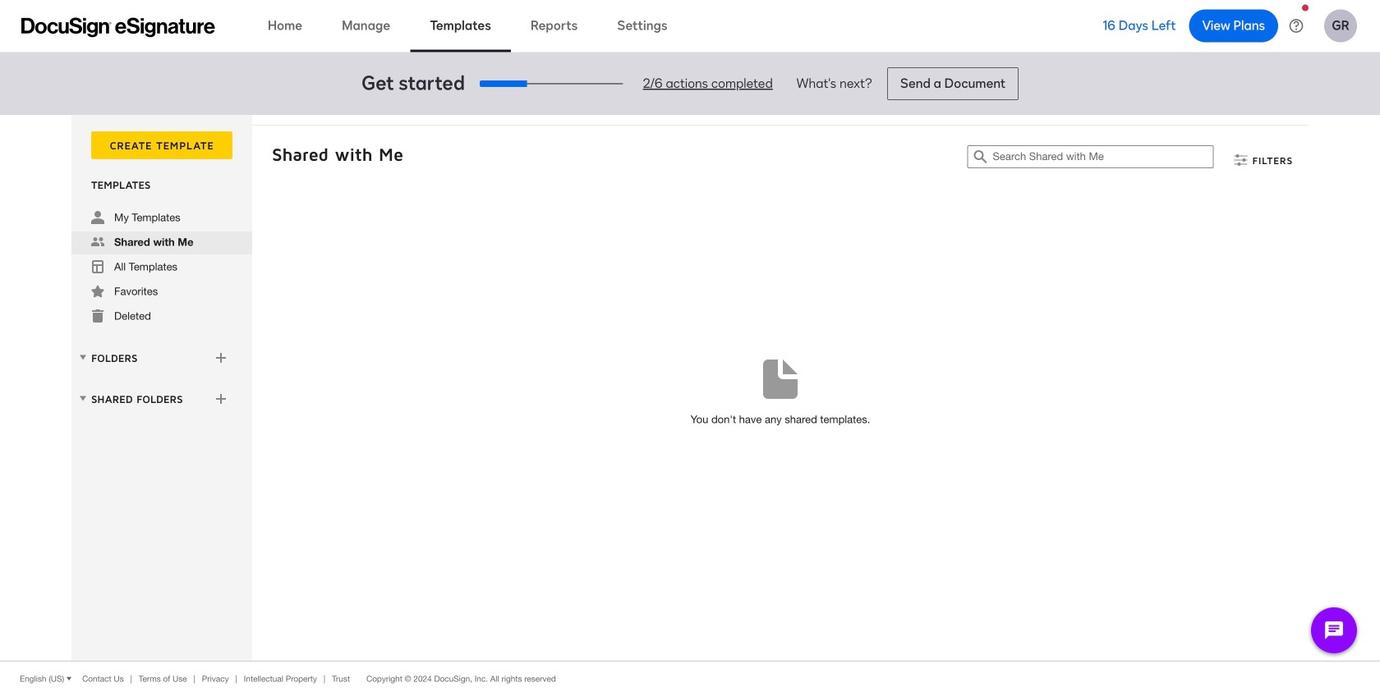 Task type: locate. For each thing, give the bounding box(es) containing it.
view shared folders image
[[76, 392, 90, 405]]

shared image
[[91, 236, 104, 249]]

star filled image
[[91, 285, 104, 298]]

templates image
[[91, 260, 104, 274]]

Search Shared with Me text field
[[993, 146, 1213, 168]]



Task type: describe. For each thing, give the bounding box(es) containing it.
view folders image
[[76, 351, 90, 364]]

secondary navigation region
[[71, 115, 1313, 661]]

docusign esignature image
[[21, 18, 215, 37]]

trash image
[[91, 310, 104, 323]]

more info region
[[0, 661, 1381, 697]]

user image
[[91, 211, 104, 224]]



